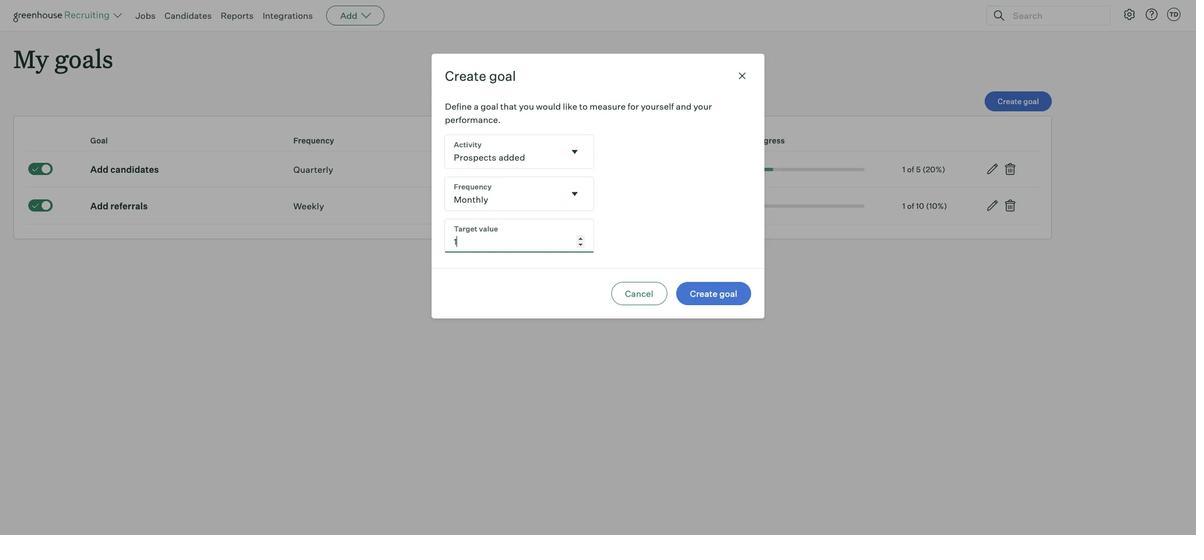 Task type: vqa. For each thing, say whether or not it's contained in the screenshot.
left Create goal button
yes



Task type: describe. For each thing, give the bounding box(es) containing it.
jobs link
[[135, 10, 156, 21]]

frequency
[[293, 136, 334, 145]]

you
[[519, 101, 534, 112]]

remove goal icon image for october 16, 2023 - october 22, 2023
[[1004, 199, 1017, 213]]

td button
[[1167, 8, 1181, 21]]

goals
[[55, 42, 113, 75]]

(10%)
[[926, 201, 947, 211]]

add for add
[[340, 10, 357, 21]]

2 vertical spatial create goal
[[690, 288, 737, 299]]

of for october 16, 2023 - october 22, 2023
[[907, 201, 914, 211]]

close modal icon image
[[736, 69, 749, 82]]

add for add candidates
[[90, 164, 108, 175]]

goal
[[90, 136, 108, 145]]

integrations link
[[263, 10, 313, 21]]

2023 right '1,'
[[490, 164, 512, 175]]

add referrals
[[90, 201, 148, 212]]

progress bar for october 16, 2023 - october 22, 2023
[[750, 205, 865, 208]]

1 of 10 (10%)
[[903, 201, 947, 211]]

of for october 1, 2023 - december 31, 2023
[[907, 165, 914, 174]]

(20%)
[[923, 165, 945, 174]]

time period
[[446, 136, 492, 145]]

candidates link
[[165, 10, 212, 21]]

progress bar for october 1, 2023 - december 31, 2023
[[750, 168, 865, 171]]

cancel button
[[611, 282, 667, 305]]

jobs
[[135, 10, 156, 21]]

october 1, 2023 - december 31, 2023
[[446, 164, 601, 175]]

2 toggle flyout image from the top
[[569, 188, 580, 200]]

td
[[1169, 11, 1178, 18]]

that
[[500, 101, 517, 112]]

- for december
[[514, 164, 518, 175]]

1 vertical spatial create goal button
[[676, 282, 751, 305]]

october for october 1, 2023 - december 31, 2023
[[446, 164, 480, 175]]

december
[[520, 164, 564, 175]]

configure image
[[1123, 8, 1136, 21]]

0 vertical spatial create goal button
[[985, 92, 1052, 112]]

quarterly
[[293, 164, 333, 175]]

16,
[[482, 201, 493, 212]]

2 horizontal spatial create
[[998, 97, 1022, 106]]

1 for october 16, 2023 - october 22, 2023
[[903, 201, 905, 211]]

october for october 16, 2023 - october 22, 2023
[[446, 201, 480, 212]]

measure
[[590, 101, 626, 112]]

october left 22,
[[525, 201, 560, 212]]

candidates
[[110, 164, 159, 175]]

weekly
[[293, 201, 324, 212]]

2 vertical spatial create
[[690, 288, 718, 299]]

period
[[467, 136, 492, 145]]

2023 right 16,
[[495, 201, 517, 212]]

31,
[[566, 164, 578, 175]]

october 16, 2023 - october 22, 2023
[[446, 201, 599, 212]]

td button
[[1165, 6, 1183, 23]]



Task type: locate. For each thing, give the bounding box(es) containing it.
1 vertical spatial toggle flyout image
[[569, 188, 580, 200]]

0 horizontal spatial -
[[514, 164, 518, 175]]

1 for october 1, 2023 - december 31, 2023
[[903, 165, 905, 174]]

remove goal icon image for october 1, 2023 - december 31, 2023
[[1004, 163, 1017, 176]]

1 vertical spatial create
[[998, 97, 1022, 106]]

- left december
[[514, 164, 518, 175]]

add for add referrals
[[90, 201, 108, 212]]

my goals
[[13, 42, 113, 75]]

1 left "10"
[[903, 201, 905, 211]]

of left "10"
[[907, 201, 914, 211]]

2023 right 31,
[[580, 164, 601, 175]]

define
[[445, 101, 472, 112]]

would
[[536, 101, 561, 112]]

10
[[916, 201, 924, 211]]

cancel
[[625, 288, 653, 299]]

create goal
[[445, 67, 516, 84], [998, 97, 1039, 106], [690, 288, 737, 299]]

0 vertical spatial of
[[907, 165, 914, 174]]

reports link
[[221, 10, 254, 21]]

None text field
[[445, 177, 565, 211]]

create goal button
[[985, 92, 1052, 112], [676, 282, 751, 305]]

None number field
[[445, 219, 594, 253]]

1 vertical spatial 1
[[903, 201, 905, 211]]

1
[[903, 165, 905, 174], [903, 201, 905, 211]]

0 vertical spatial -
[[514, 164, 518, 175]]

2023
[[490, 164, 512, 175], [580, 164, 601, 175], [495, 201, 517, 212], [577, 201, 599, 212]]

referrals
[[110, 201, 148, 212]]

2 vertical spatial add
[[90, 201, 108, 212]]

your
[[694, 101, 712, 112]]

edit goal icon image
[[986, 163, 999, 176], [986, 199, 999, 213]]

october left 16,
[[446, 201, 480, 212]]

for
[[628, 101, 639, 112]]

1 horizontal spatial create goal
[[690, 288, 737, 299]]

add button
[[326, 6, 385, 26]]

1 edit goal icon image from the top
[[986, 163, 999, 176]]

1 horizontal spatial create goal button
[[985, 92, 1052, 112]]

0 vertical spatial progress bar
[[750, 168, 865, 171]]

0 vertical spatial remove goal icon image
[[1004, 163, 1017, 176]]

0 vertical spatial create
[[445, 67, 486, 84]]

1 horizontal spatial -
[[519, 201, 523, 212]]

and
[[676, 101, 692, 112]]

of
[[907, 165, 914, 174], [907, 201, 914, 211]]

my
[[13, 42, 49, 75]]

yourself
[[641, 101, 674, 112]]

5
[[916, 165, 921, 174]]

add candidates
[[90, 164, 159, 175]]

2023 right 22,
[[577, 201, 599, 212]]

0 horizontal spatial create goal
[[445, 67, 516, 84]]

1 left 5
[[903, 165, 905, 174]]

goal inside define a goal that you would like to measure for yourself and your performance.
[[481, 101, 498, 112]]

- for october
[[519, 201, 523, 212]]

remove goal icon image
[[1004, 163, 1017, 176], [1004, 199, 1017, 213]]

1 vertical spatial remove goal icon image
[[1004, 199, 1017, 213]]

1 of 5 (20%)
[[903, 165, 945, 174]]

create
[[445, 67, 486, 84], [998, 97, 1022, 106], [690, 288, 718, 299]]

progress bar
[[750, 168, 865, 171], [750, 205, 865, 208]]

time
[[446, 136, 466, 145]]

1 1 from the top
[[903, 165, 905, 174]]

greenhouse recruiting image
[[13, 9, 113, 22]]

candidates
[[165, 10, 212, 21]]

0 horizontal spatial create goal button
[[676, 282, 751, 305]]

1 vertical spatial create goal
[[998, 97, 1039, 106]]

like
[[563, 101, 577, 112]]

goal
[[489, 67, 516, 84], [1024, 97, 1039, 106], [481, 101, 498, 112], [719, 288, 737, 299]]

edit goal icon image for october 1, 2023 - december 31, 2023
[[986, 163, 999, 176]]

progress
[[750, 136, 785, 145]]

1 vertical spatial progress bar
[[750, 205, 865, 208]]

2 progress bar from the top
[[750, 205, 865, 208]]

0 vertical spatial toggle flyout image
[[569, 146, 580, 157]]

2 horizontal spatial create goal
[[998, 97, 1039, 106]]

reports
[[221, 10, 254, 21]]

None checkbox
[[28, 163, 53, 175], [28, 200, 53, 212], [28, 163, 53, 175], [28, 200, 53, 212]]

-
[[514, 164, 518, 175], [519, 201, 523, 212]]

1 horizontal spatial create
[[690, 288, 718, 299]]

add
[[340, 10, 357, 21], [90, 164, 108, 175], [90, 201, 108, 212]]

to
[[579, 101, 588, 112]]

0 horizontal spatial create
[[445, 67, 486, 84]]

1 progress bar from the top
[[750, 168, 865, 171]]

toggle flyout image
[[569, 146, 580, 157], [569, 188, 580, 200]]

1 remove goal icon image from the top
[[1004, 163, 1017, 176]]

of left 5
[[907, 165, 914, 174]]

22,
[[562, 201, 575, 212]]

add inside popup button
[[340, 10, 357, 21]]

october
[[446, 164, 480, 175], [446, 201, 480, 212], [525, 201, 560, 212]]

0 vertical spatial add
[[340, 10, 357, 21]]

0 vertical spatial create goal
[[445, 67, 516, 84]]

2 remove goal icon image from the top
[[1004, 199, 1017, 213]]

1 of from the top
[[907, 165, 914, 174]]

toggle flyout image up 22,
[[569, 188, 580, 200]]

None field
[[445, 135, 594, 168], [445, 177, 594, 211], [445, 135, 594, 168], [445, 177, 594, 211]]

- right 16,
[[519, 201, 523, 212]]

1 toggle flyout image from the top
[[569, 146, 580, 157]]

1 vertical spatial edit goal icon image
[[986, 199, 999, 213]]

october left '1,'
[[446, 164, 480, 175]]

edit goal icon image for october 16, 2023 - october 22, 2023
[[986, 199, 999, 213]]

1,
[[482, 164, 488, 175]]

2 edit goal icon image from the top
[[986, 199, 999, 213]]

Search text field
[[1010, 7, 1100, 24]]

0 vertical spatial edit goal icon image
[[986, 163, 999, 176]]

integrations
[[263, 10, 313, 21]]

a
[[474, 101, 479, 112]]

1 vertical spatial of
[[907, 201, 914, 211]]

1 vertical spatial -
[[519, 201, 523, 212]]

define a goal that you would like to measure for yourself and your performance.
[[445, 101, 712, 125]]

0 vertical spatial 1
[[903, 165, 905, 174]]

performance.
[[445, 114, 501, 125]]

toggle flyout image up 31,
[[569, 146, 580, 157]]

None text field
[[445, 135, 565, 168]]

2 of from the top
[[907, 201, 914, 211]]

2 1 from the top
[[903, 201, 905, 211]]

1 vertical spatial add
[[90, 164, 108, 175]]



